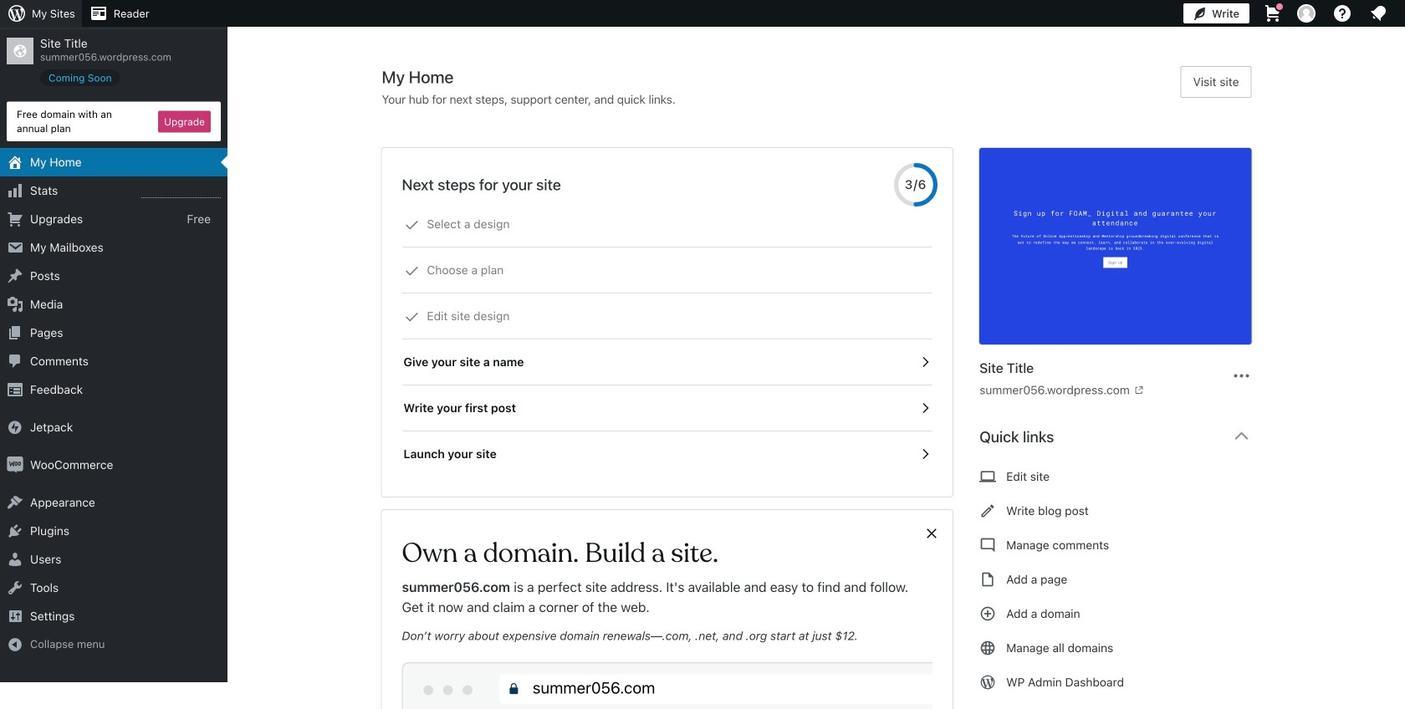 Task type: describe. For each thing, give the bounding box(es) containing it.
help image
[[1332, 3, 1352, 23]]

2 task enabled image from the top
[[918, 401, 933, 416]]

edit image
[[980, 501, 996, 521]]

1 list item from the top
[[1398, 85, 1405, 164]]

more options for site site title image
[[1232, 366, 1252, 386]]

3 task complete image from the top
[[404, 309, 419, 325]]

manage your notifications image
[[1368, 3, 1388, 23]]

2 img image from the top
[[7, 457, 23, 473]]

my profile image
[[1297, 4, 1316, 23]]

2 task complete image from the top
[[404, 263, 419, 279]]

my shopping cart image
[[1263, 3, 1283, 23]]



Task type: locate. For each thing, give the bounding box(es) containing it.
laptop image
[[980, 467, 996, 487]]

2 vertical spatial task complete image
[[404, 309, 419, 325]]

highest hourly views 0 image
[[141, 187, 221, 198]]

progress bar
[[894, 163, 938, 207]]

1 vertical spatial task enabled image
[[918, 401, 933, 416]]

1 img image from the top
[[7, 419, 23, 436]]

dismiss domain name promotion image
[[924, 524, 939, 544]]

insert_drive_file image
[[980, 570, 996, 590]]

1 vertical spatial img image
[[7, 457, 23, 473]]

1 vertical spatial task complete image
[[404, 263, 419, 279]]

0 vertical spatial task complete image
[[404, 217, 419, 233]]

2 list item from the top
[[1398, 164, 1405, 242]]

task complete image
[[404, 217, 419, 233], [404, 263, 419, 279], [404, 309, 419, 325]]

list item
[[1398, 85, 1405, 164], [1398, 164, 1405, 242], [1398, 242, 1405, 304]]

0 vertical spatial task enabled image
[[918, 355, 933, 370]]

2 vertical spatial task enabled image
[[918, 447, 933, 462]]

task enabled image
[[918, 355, 933, 370], [918, 401, 933, 416], [918, 447, 933, 462]]

1 task enabled image from the top
[[918, 355, 933, 370]]

0 vertical spatial img image
[[7, 419, 23, 436]]

mode_comment image
[[980, 535, 996, 555]]

img image
[[7, 419, 23, 436], [7, 457, 23, 473]]

3 task enabled image from the top
[[918, 447, 933, 462]]

1 task complete image from the top
[[404, 217, 419, 233]]

3 list item from the top
[[1398, 242, 1405, 304]]

launchpad checklist element
[[402, 202, 933, 477]]

main content
[[382, 66, 1265, 709]]



Task type: vqa. For each thing, say whether or not it's contained in the screenshot.
Close Search image on the right top of the page
no



